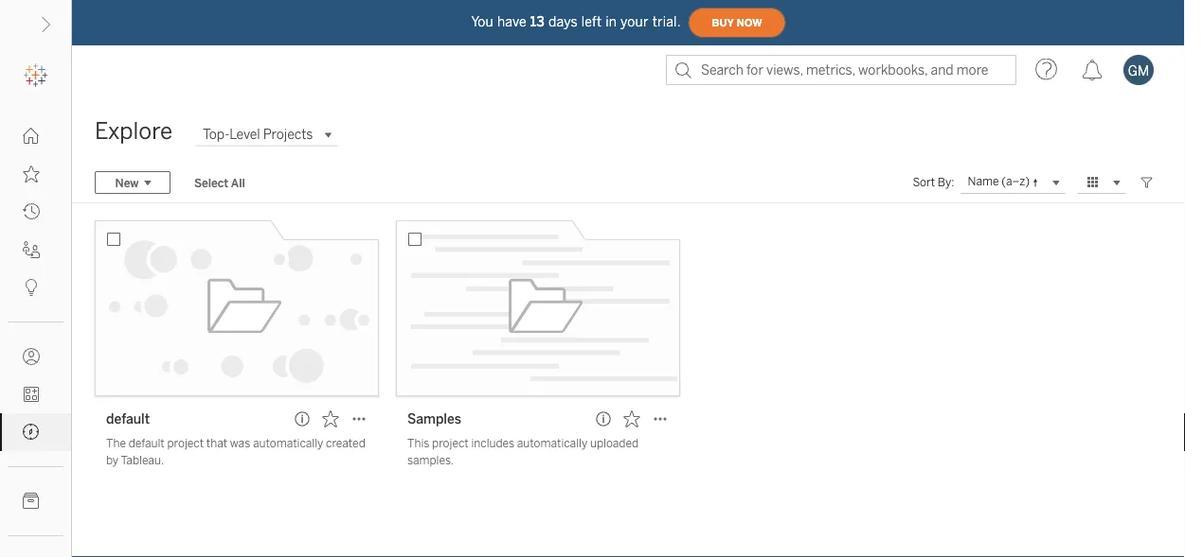 Task type: describe. For each thing, give the bounding box(es) containing it.
samples
[[407, 412, 461, 427]]

sort by:
[[913, 176, 954, 189]]

13
[[530, 14, 545, 30]]

was
[[230, 437, 250, 451]]

select all button
[[182, 171, 257, 194]]

(a–z)
[[1002, 175, 1030, 189]]

automatically inside the default project that was automatically created by tableau.
[[253, 437, 323, 451]]

select all
[[194, 176, 245, 190]]

new button
[[95, 171, 171, 194]]

samples image
[[396, 221, 680, 397]]

select
[[194, 176, 228, 190]]

new
[[115, 176, 139, 190]]

default image
[[95, 221, 379, 397]]

recommendations image
[[23, 279, 40, 297]]

all
[[231, 176, 245, 190]]

buy now
[[712, 17, 762, 29]]

that
[[206, 437, 227, 451]]

in
[[606, 14, 617, 30]]

by
[[106, 454, 119, 468]]

explore image
[[23, 424, 40, 441]]

recents image
[[23, 204, 40, 221]]

Search for views, metrics, workbooks, and more text field
[[666, 55, 1017, 85]]

name (a–z)
[[968, 175, 1030, 189]]

now
[[737, 17, 762, 29]]

you have 13 days left in your trial.
[[471, 14, 681, 30]]

project inside the default project that was automatically created by tableau.
[[167, 437, 204, 451]]



Task type: vqa. For each thing, say whether or not it's contained in the screenshot.
duplicate icon
no



Task type: locate. For each thing, give the bounding box(es) containing it.
automatically
[[253, 437, 323, 451], [517, 437, 588, 451]]

0 vertical spatial default
[[106, 412, 150, 427]]

default
[[106, 412, 150, 427], [129, 437, 165, 451]]

automatically right the includes
[[517, 437, 588, 451]]

1 vertical spatial default
[[129, 437, 165, 451]]

samples.
[[407, 454, 454, 468]]

0 horizontal spatial automatically
[[253, 437, 323, 451]]

the
[[106, 437, 126, 451]]

uploaded
[[590, 437, 639, 451]]

trial.
[[652, 14, 681, 30]]

the default project that was automatically created by tableau.
[[106, 437, 365, 468]]

you
[[471, 14, 493, 30]]

automatically right was
[[253, 437, 323, 451]]

default up tableau. at the left bottom of the page
[[129, 437, 165, 451]]

buy
[[712, 17, 734, 29]]

2 project from the left
[[432, 437, 469, 451]]

days
[[548, 14, 578, 30]]

have
[[497, 14, 527, 30]]

personal space image
[[23, 349, 40, 366]]

1 horizontal spatial automatically
[[517, 437, 588, 451]]

buy now button
[[688, 8, 786, 38]]

name
[[968, 175, 999, 189]]

2 automatically from the left
[[517, 437, 588, 451]]

grid view image
[[1085, 174, 1102, 191]]

1 project from the left
[[167, 437, 204, 451]]

default inside the default project that was automatically created by tableau.
[[129, 437, 165, 451]]

collections image
[[23, 387, 40, 404]]

explore
[[95, 118, 172, 145]]

name (a–z) button
[[960, 171, 1066, 194]]

this project includes automatically uploaded samples.
[[407, 437, 639, 468]]

project left that
[[167, 437, 204, 451]]

includes
[[471, 437, 515, 451]]

1 automatically from the left
[[253, 437, 323, 451]]

tableau.
[[121, 454, 164, 468]]

external assets image
[[23, 494, 40, 511]]

project up samples.
[[432, 437, 469, 451]]

by:
[[938, 176, 954, 189]]

left
[[581, 14, 602, 30]]

favorites image
[[23, 166, 40, 183]]

1 horizontal spatial project
[[432, 437, 469, 451]]

navigation panel element
[[0, 57, 71, 558]]

project inside this project includes automatically uploaded samples.
[[432, 437, 469, 451]]

sort
[[913, 176, 935, 189]]

default up the
[[106, 412, 150, 427]]

shared with me image
[[23, 242, 40, 259]]

project
[[167, 437, 204, 451], [432, 437, 469, 451]]

created
[[326, 437, 365, 451]]

automatically inside this project includes automatically uploaded samples.
[[517, 437, 588, 451]]

main navigation. press the up and down arrow keys to access links. element
[[0, 117, 71, 558]]

0 horizontal spatial project
[[167, 437, 204, 451]]

home image
[[23, 128, 40, 145]]

your
[[621, 14, 649, 30]]

this
[[407, 437, 429, 451]]



